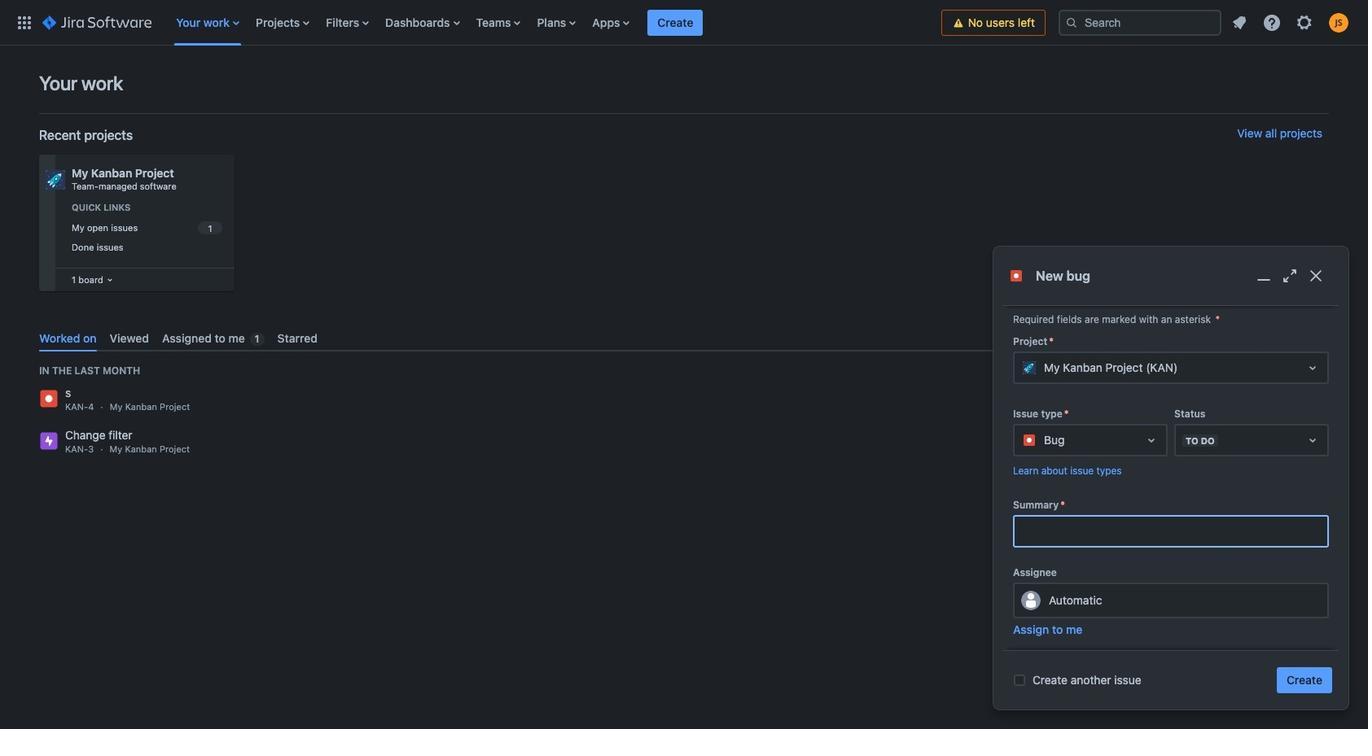 Task type: locate. For each thing, give the bounding box(es) containing it.
discard changes and close image
[[1307, 266, 1326, 286]]

list item
[[648, 0, 703, 45]]

new bug image
[[1010, 270, 1023, 283]]

your profile and settings image
[[1329, 13, 1349, 32]]

banner
[[0, 0, 1369, 46]]

1 horizontal spatial open image
[[1303, 431, 1323, 451]]

jira software image
[[42, 13, 152, 32], [42, 13, 152, 32]]

open image
[[1142, 431, 1162, 451], [1303, 431, 1323, 451]]

None text field
[[1015, 517, 1328, 546]]

None search field
[[1059, 9, 1222, 35]]

help image
[[1263, 13, 1282, 32]]

tab list
[[33, 325, 1329, 352]]

0 horizontal spatial open image
[[1142, 431, 1162, 451]]

list
[[168, 0, 941, 45], [1225, 8, 1359, 37]]

notifications image
[[1230, 13, 1250, 32]]



Task type: describe. For each thing, give the bounding box(es) containing it.
2 open image from the left
[[1303, 431, 1323, 451]]

1 open image from the left
[[1142, 431, 1162, 451]]

0 horizontal spatial list
[[168, 0, 941, 45]]

appswitcher icon image
[[15, 13, 34, 32]]

board image
[[103, 274, 116, 287]]

open image
[[1303, 359, 1323, 378]]

1 horizontal spatial list
[[1225, 8, 1359, 37]]

settings image
[[1295, 13, 1315, 32]]

Search field
[[1059, 9, 1222, 35]]

minimize image
[[1254, 266, 1274, 286]]

primary element
[[10, 0, 941, 45]]

go full screen image
[[1281, 266, 1300, 286]]

search image
[[1065, 16, 1079, 29]]



Task type: vqa. For each thing, say whether or not it's contained in the screenshot.
leftmost list
yes



